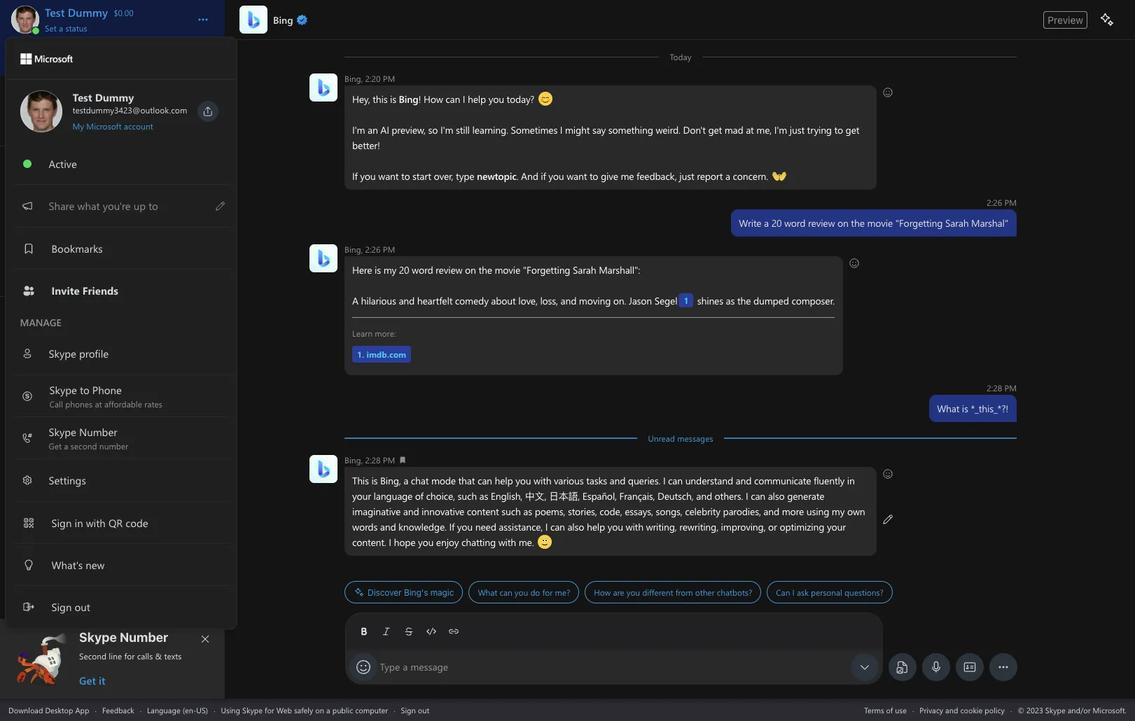 Task type: describe. For each thing, give the bounding box(es) containing it.
on inside here is my 20 word review on the movie "forgetting sarah marshall": a hilarious and heartfelt comedy about love, loss, and moving on.
[[465, 263, 476, 277]]

you down knowledge.
[[418, 536, 434, 549]]

how inside button
[[594, 587, 611, 598]]

stories,
[[568, 505, 597, 518]]

you right 'are'
[[627, 587, 640, 598]]

you left do
[[515, 587, 528, 598]]

a
[[352, 294, 358, 308]]

i left hope
[[389, 536, 391, 549]]

desktop
[[45, 705, 73, 716]]

generate
[[787, 490, 825, 503]]

type a message
[[380, 661, 449, 674]]

get it
[[79, 674, 105, 688]]

is for this is bing, a chat mode that can help you with various tasks and queries. i can understand and communicate fluently in your language of choice, such as english, 中文, 日本語, español, français, deutsch, and others. i can also generate imaginative and innovative content such as poems, stories, code, essays, songs, celebrity parodies, and more using my own words and knowledge. if you need assistance, i can also help you with writing, rewriting, improving, or optimizing your content. i hope you enjoy chatting with me.
[[371, 474, 378, 488]]

write a 20 word review on the movie "forgetting sarah marshal"
[[739, 217, 1009, 230]]

and down imaginative
[[380, 521, 396, 534]]

own
[[847, 505, 865, 518]]

"forgetting inside here is my 20 word review on the movie "forgetting sarah marshall": a hilarious and heartfelt comedy about love, loss, and moving on.
[[523, 263, 570, 277]]

download desktop app
[[8, 705, 89, 716]]

0 horizontal spatial with
[[498, 536, 516, 549]]

1 vertical spatial 2:28
[[365, 455, 380, 466]]

i up still
[[463, 92, 465, 106]]

1 horizontal spatial as
[[523, 505, 532, 518]]

deutsch,
[[658, 490, 694, 503]]

sign out
[[401, 705, 430, 716]]

game
[[99, 227, 121, 238]]

blush
[[538, 535, 561, 549]]

discover bing's magic
[[368, 588, 454, 598]]

that
[[458, 474, 475, 488]]

jason segel
[[629, 294, 677, 308]]

pm for bing, 2:20 pm
[[383, 73, 395, 84]]

0 vertical spatial also
[[768, 490, 785, 503]]

hope
[[394, 536, 415, 549]]

you inside i'm an ai preview, so i'm still learning. sometimes i might say something weird. don't get mad at me, i'm just trying to get better! if you want to start over, type
[[360, 170, 376, 183]]

mad
[[725, 123, 743, 137]]

words
[[352, 521, 377, 534]]

and left cookie
[[946, 705, 959, 716]]

2:28 pm
[[987, 383, 1017, 394]]

what can you do for me? button
[[469, 582, 579, 604]]

marshall":
[[599, 263, 640, 277]]

other
[[695, 587, 715, 598]]

status
[[65, 22, 87, 34]]

can i ask personal questions?
[[776, 587, 884, 598]]

0 horizontal spatial as
[[479, 490, 488, 503]]

new
[[56, 227, 72, 238]]

a inside this is bing, a chat mode that can help you with various tasks and queries. i can understand and communicate fluently in your language of choice, such as english, 中文, 日本語, español, français, deutsch, and others. i can also generate imaginative and innovative content such as poems, stories, code, essays, songs, celebrity parodies, and more using my own words and knowledge. if you need assistance, i can also help you with writing, rewriting, improving, or optimizing your content. i hope you enjoy chatting with me.
[[403, 474, 408, 488]]

0 vertical spatial sarah
[[946, 217, 969, 230]]

start
[[412, 170, 431, 183]]

my inside this is bing, a chat mode that can help you with various tasks and queries. i can understand and communicate fluently in your language of choice, such as english, 中文, 日本語, español, français, deutsch, and others. i can also generate imaginative and innovative content such as poems, stories, code, essays, songs, celebrity parodies, and more using my own words and knowledge. if you need assistance, i can also help you with writing, rewriting, improving, or optimizing your content. i hope you enjoy chatting with me.
[[832, 505, 845, 518]]

line
[[109, 651, 122, 662]]

sometimes
[[511, 123, 557, 137]]

i'm an ai preview, so i'm still learning. sometimes i might say something weird. don't get mad at me, i'm just trying to get better! if you want to start over, type
[[352, 123, 862, 183]]

is for here is my 20 word review on the movie "forgetting sarah marshall": a hilarious and heartfelt comedy about love, loss, and moving on.
[[375, 263, 381, 277]]

&
[[155, 651, 162, 662]]

queries.
[[628, 474, 661, 488]]

loss,
[[540, 294, 558, 308]]

what can you do for me?
[[478, 587, 570, 598]]

!
[[418, 92, 421, 106]]

can up deutsch,
[[668, 474, 683, 488]]

help for can
[[495, 474, 513, 488]]

songs,
[[656, 505, 683, 518]]

tasks
[[586, 474, 607, 488]]

0 horizontal spatial also
[[568, 521, 584, 534]]

i up deutsch,
[[663, 474, 666, 488]]

an
[[368, 123, 378, 137]]

0 horizontal spatial 2:26
[[365, 244, 380, 255]]

report
[[697, 170, 723, 183]]

i up parodies,
[[746, 490, 748, 503]]

0 vertical spatial 20
[[772, 217, 782, 230]]

word inside here is my 20 word review on the movie "forgetting sarah marshall": a hilarious and heartfelt comedy about love, loss, and moving on.
[[412, 263, 433, 277]]

calls
[[137, 651, 153, 662]]

1 horizontal spatial with
[[534, 474, 551, 488]]

pm for bing, 2:26 pm
[[383, 244, 395, 255]]

can up 'blush'
[[550, 521, 565, 534]]

feedback
[[102, 705, 134, 716]]

i inside i'm an ai preview, so i'm still learning. sometimes i might say something weird. don't get mad at me, i'm just trying to get better! if you want to start over, type
[[560, 123, 563, 137]]

you up 中文,
[[515, 474, 531, 488]]

on.
[[613, 294, 626, 308]]

bing's
[[404, 588, 428, 598]]

if inside i'm an ai preview, so i'm still learning. sometimes i might say something weird. don't get mad at me, i'm just trying to get better! if you want to start over, type
[[352, 170, 357, 183]]

using skype for web safely on a public computer link
[[221, 705, 388, 716]]

if
[[541, 170, 546, 183]]

(smileeyes)
[[538, 92, 584, 105]]

*_this_*?!
[[971, 402, 1009, 415]]

skype number element
[[12, 631, 214, 688]]

my inside here is my 20 word review on the movie "forgetting sarah marshall": a hilarious and heartfelt comedy about love, loss, and moving on.
[[383, 263, 396, 277]]

can inside button
[[500, 587, 512, 598]]

2 get from the left
[[846, 123, 860, 137]]

français,
[[619, 490, 655, 503]]

writing,
[[646, 521, 677, 534]]

2 vertical spatial help
[[587, 521, 605, 534]]

what for what can you do for me?
[[478, 587, 497, 598]]

0 horizontal spatial skype
[[79, 631, 117, 645]]

1 horizontal spatial the
[[737, 294, 751, 308]]

me
[[621, 170, 634, 183]]

bing, inside this is bing, a chat mode that can help you with various tasks and queries. i can understand and communicate fluently in your language of choice, such as english, 中文, 日本語, español, français, deutsch, and others. i can also generate imaginative and innovative content such as poems, stories, code, essays, songs, celebrity parodies, and more using my own words and knowledge. if you need assistance, i can also help you with writing, rewriting, improving, or optimizing your content. i hope you enjoy chatting with me.
[[380, 474, 401, 488]]

1 horizontal spatial movie
[[867, 217, 893, 230]]

0 vertical spatial as
[[726, 294, 735, 308]]

say
[[592, 123, 606, 137]]

jason
[[629, 294, 652, 308]]

1 horizontal spatial "forgetting
[[896, 217, 943, 230]]

a right write
[[764, 217, 769, 230]]

here is my 20 word review on the movie "forgetting sarah marshall": a hilarious and heartfelt comedy about love, loss, and moving on.
[[352, 263, 640, 308]]

1 vertical spatial with
[[626, 521, 643, 534]]

1 horizontal spatial your
[[827, 521, 846, 534]]

moving
[[579, 294, 611, 308]]

newtopic
[[477, 170, 516, 183]]

pm for bing, 2:28 pm
[[383, 455, 395, 466]]

cookie
[[961, 705, 983, 716]]

can i ask personal questions? button
[[767, 582, 893, 604]]

you right if
[[548, 170, 564, 183]]

safely
[[294, 705, 313, 716]]

can
[[776, 587, 790, 598]]

over,
[[434, 170, 453, 183]]

you down code,
[[608, 521, 623, 534]]

board
[[74, 227, 97, 238]]

1 horizontal spatial word
[[784, 217, 806, 230]]

1 horizontal spatial such
[[502, 505, 521, 518]]

using skype for web safely on a public computer
[[221, 705, 388, 716]]

just inside i'm an ai preview, so i'm still learning. sometimes i might say something weird. don't get mad at me, i'm just trying to get better! if you want to start over, type
[[790, 123, 805, 137]]

you up chatting
[[457, 521, 473, 534]]

need
[[475, 521, 496, 534]]

knowledge.
[[398, 521, 447, 534]]

can up parodies,
[[751, 490, 766, 503]]

about
[[491, 294, 516, 308]]

mode
[[431, 474, 456, 488]]

on for "forgetting
[[838, 217, 849, 230]]

are
[[613, 587, 624, 598]]

and right loss,
[[561, 294, 576, 308]]

20 inside here is my 20 word review on the movie "forgetting sarah marshall": a hilarious and heartfelt comedy about love, loss, and moving on.
[[399, 263, 409, 277]]

of inside this is bing, a chat mode that can help you with various tasks and queries. i can understand and communicate fluently in your language of choice, such as english, 中文, 日本語, español, français, deutsch, and others. i can also generate imaginative and innovative content such as poems, stories, code, essays, songs, celebrity parodies, and more using my own words and knowledge. if you need assistance, i can also help you with writing, rewriting, improving, or optimizing your content. i hope you enjoy chatting with me.
[[415, 490, 423, 503]]

choice,
[[426, 490, 455, 503]]

poems,
[[535, 505, 565, 518]]



Task type: vqa. For each thing, say whether or not it's contained in the screenshot.
first i'm from the left
yes



Task type: locate. For each thing, give the bounding box(es) containing it.
my right here
[[383, 263, 396, 277]]

a right type
[[403, 661, 408, 674]]

0 horizontal spatial the
[[479, 263, 492, 277]]

for right line
[[124, 651, 135, 662]]

your down using
[[827, 521, 846, 534]]

0 horizontal spatial my
[[383, 263, 396, 277]]

at
[[746, 123, 754, 137]]

bing, 2:28 pm
[[344, 455, 395, 466]]

might
[[565, 123, 590, 137]]

heartfelt
[[417, 294, 452, 308]]

as right shines
[[726, 294, 735, 308]]

just left trying
[[790, 123, 805, 137]]

bing, for bing, 2:20 pm
[[344, 73, 363, 84]]

app
[[75, 705, 89, 716]]

enjoy
[[436, 536, 459, 549]]

for right do
[[542, 587, 553, 598]]

bing, up language
[[380, 474, 401, 488]]

1 horizontal spatial if
[[449, 521, 455, 534]]

help up learning.
[[468, 92, 486, 106]]

bing, for bing, 2:26 pm
[[344, 244, 363, 255]]

0 vertical spatial skype
[[79, 631, 117, 645]]

0 vertical spatial on
[[838, 217, 849, 230]]

1 vertical spatial if
[[449, 521, 455, 534]]

0 vertical spatial of
[[415, 490, 423, 503]]

0 horizontal spatial if
[[352, 170, 357, 183]]

0 vertical spatial for
[[542, 587, 553, 598]]

Type a message text field
[[381, 661, 848, 675]]

how right !
[[424, 92, 443, 106]]

1 vertical spatial just
[[680, 170, 694, 183]]

1 get from the left
[[708, 123, 722, 137]]

is left '*_this_*?!'
[[962, 402, 969, 415]]

a right the report
[[726, 170, 730, 183]]

1 vertical spatial my
[[832, 505, 845, 518]]

0 vertical spatial movie
[[867, 217, 893, 230]]

1 horizontal spatial get
[[846, 123, 860, 137]]

parodies,
[[723, 505, 761, 518]]

what for what is *_this_*?!
[[937, 402, 960, 415]]

set a status
[[45, 22, 87, 34]]

you left today?
[[488, 92, 504, 106]]

pm up language
[[383, 455, 395, 466]]

pm up marshal"
[[1005, 197, 1017, 208]]

i
[[463, 92, 465, 106], [560, 123, 563, 137], [663, 474, 666, 488], [746, 490, 748, 503], [545, 521, 548, 534], [389, 536, 391, 549], [792, 587, 795, 598]]

various
[[554, 474, 584, 488]]

0 horizontal spatial 2:28
[[365, 455, 380, 466]]

0 vertical spatial with
[[534, 474, 551, 488]]

can left do
[[500, 587, 512, 598]]

1 horizontal spatial my
[[832, 505, 845, 518]]

to left give
[[590, 170, 598, 183]]

concern.
[[733, 170, 768, 183]]

to
[[835, 123, 843, 137], [401, 170, 410, 183], [590, 170, 598, 183]]

2 vertical spatial on
[[316, 705, 324, 716]]

1 vertical spatial how
[[594, 587, 611, 598]]

ask
[[797, 587, 809, 598]]

such down that
[[458, 490, 477, 503]]

on
[[838, 217, 849, 230], [465, 263, 476, 277], [316, 705, 324, 716]]

is right this
[[390, 92, 396, 106]]

trying
[[807, 123, 832, 137]]

2:26 up here
[[365, 244, 380, 255]]

0 horizontal spatial review
[[436, 263, 462, 277]]

how left 'are'
[[594, 587, 611, 598]]

imaginative
[[352, 505, 401, 518]]

with left me.
[[498, 536, 516, 549]]

i left might at top
[[560, 123, 563, 137]]

2 horizontal spatial for
[[542, 587, 553, 598]]

how are you different from other chatbots? button
[[585, 582, 761, 604]]

0 vertical spatial your
[[352, 490, 371, 503]]

still
[[456, 123, 470, 137]]

1 horizontal spatial review
[[808, 217, 835, 230]]

skype right using at bottom
[[242, 705, 263, 716]]

pm right 2:20
[[383, 73, 395, 84]]

get left mad on the right
[[708, 123, 722, 137]]

中文,
[[525, 490, 546, 503]]

1 vertical spatial word
[[412, 263, 433, 277]]

how are you different from other chatbots?
[[594, 587, 752, 598]]

my
[[383, 263, 396, 277], [832, 505, 845, 518]]

0 horizontal spatial 20
[[399, 263, 409, 277]]

1 horizontal spatial to
[[590, 170, 598, 183]]

2:26
[[987, 197, 1002, 208], [365, 244, 380, 255]]

privacy
[[920, 705, 944, 716]]

sarah inside here is my 20 word review on the movie "forgetting sarah marshall": a hilarious and heartfelt comedy about love, loss, and moving on.
[[573, 263, 596, 277]]

can up still
[[445, 92, 460, 106]]

movie inside here is my 20 word review on the movie "forgetting sarah marshall": a hilarious and heartfelt comedy about love, loss, and moving on.
[[495, 263, 520, 277]]

1 horizontal spatial sarah
[[946, 217, 969, 230]]

others.
[[715, 490, 743, 503]]

want left give
[[567, 170, 587, 183]]

0 horizontal spatial sarah
[[573, 263, 596, 277]]

web
[[147, 51, 165, 64]]

0 horizontal spatial for
[[124, 651, 135, 662]]

2 horizontal spatial as
[[726, 294, 735, 308]]

i left ask
[[792, 587, 795, 598]]

a left public on the bottom
[[327, 705, 330, 716]]

0 vertical spatial "forgetting
[[896, 217, 943, 230]]

pm up '*_this_*?!'
[[1005, 383, 1017, 394]]

and up others.
[[736, 474, 752, 488]]

1 vertical spatial also
[[568, 521, 584, 534]]

number
[[120, 631, 168, 645]]

pm up hilarious
[[383, 244, 395, 255]]

account
[[124, 121, 153, 132]]

learning.
[[472, 123, 508, 137]]

1 i'm from the left
[[352, 123, 365, 137]]

message
[[411, 661, 449, 674]]

assistance,
[[499, 521, 543, 534]]

0 vertical spatial word
[[784, 217, 806, 230]]

using
[[221, 705, 240, 716]]

preview,
[[392, 123, 426, 137]]

create a new board game
[[20, 227, 121, 238]]

2 horizontal spatial on
[[838, 217, 849, 230]]

sarah
[[946, 217, 969, 230], [573, 263, 596, 277]]

bing
[[399, 92, 418, 106]]

0 vertical spatial help
[[468, 92, 486, 106]]

the inside here is my 20 word review on the movie "forgetting sarah marshall": a hilarious and heartfelt comedy about love, loss, and moving on.
[[479, 263, 492, 277]]

with up 中文,
[[534, 474, 551, 488]]

0 vertical spatial 2:26
[[987, 197, 1002, 208]]

1 horizontal spatial help
[[495, 474, 513, 488]]

1 horizontal spatial what
[[937, 402, 960, 415]]

questions?
[[845, 587, 884, 598]]

in
[[847, 474, 855, 488]]

2 want from the left
[[567, 170, 587, 183]]

a left new
[[49, 227, 53, 238]]

help for i
[[468, 92, 486, 106]]

1 vertical spatial review
[[436, 263, 462, 277]]

us)
[[196, 705, 208, 716]]

what inside button
[[478, 587, 497, 598]]

terms
[[865, 705, 885, 716]]

0 horizontal spatial word
[[412, 263, 433, 277]]

for inside what can you do for me? button
[[542, 587, 553, 598]]

skype up second
[[79, 631, 117, 645]]

español,
[[582, 490, 617, 503]]

language (en-us)
[[147, 705, 208, 716]]

type
[[456, 170, 474, 183]]

review inside here is my 20 word review on the movie "forgetting sarah marshall": a hilarious and heartfelt comedy about love, loss, and moving on.
[[436, 263, 462, 277]]

2 vertical spatial with
[[498, 536, 516, 549]]

2:28 up 'this'
[[365, 455, 380, 466]]

to right trying
[[835, 123, 843, 137]]

word right write
[[784, 217, 806, 230]]

1 vertical spatial skype
[[242, 705, 263, 716]]

shines as the dumped composer.
[[695, 294, 835, 308]]

rewriting,
[[679, 521, 719, 534]]

create
[[20, 227, 46, 238]]

0 vertical spatial the
[[851, 217, 865, 230]]

celebrity
[[685, 505, 721, 518]]

1 vertical spatial 20
[[399, 263, 409, 277]]

me.
[[519, 536, 534, 549]]

1 vertical spatial help
[[495, 474, 513, 488]]

0 horizontal spatial how
[[424, 92, 443, 106]]

discover
[[368, 588, 402, 598]]

1 horizontal spatial want
[[567, 170, 587, 183]]

1 vertical spatial as
[[479, 490, 488, 503]]

bing, up 'this'
[[344, 455, 363, 466]]

3 i'm from the left
[[774, 123, 787, 137]]

if down better!
[[352, 170, 357, 183]]

with down essays,
[[626, 521, 643, 534]]

is for what is *_this_*?!
[[962, 402, 969, 415]]

1 horizontal spatial 20
[[772, 217, 782, 230]]

0 horizontal spatial such
[[458, 490, 477, 503]]

2 vertical spatial for
[[265, 705, 274, 716]]

second
[[79, 651, 107, 662]]

0 vertical spatial how
[[424, 92, 443, 106]]

20 right here
[[399, 263, 409, 277]]

content
[[467, 505, 499, 518]]

2 horizontal spatial the
[[851, 217, 865, 230]]

from
[[676, 587, 693, 598]]

2:20
[[365, 73, 380, 84]]

essays,
[[625, 505, 653, 518]]

bing, left 2:20
[[344, 73, 363, 84]]

hilarious
[[361, 294, 396, 308]]

get
[[79, 674, 96, 688]]

is right here
[[375, 263, 381, 277]]

is inside this is bing, a chat mode that can help you with various tasks and queries. i can understand and communicate fluently in your language of choice, such as english, 中文, 日本語, español, français, deutsch, and others. i can also generate imaginative and innovative content such as poems, stories, code, essays, songs, celebrity parodies, and more using my own words and knowledge. if you need assistance, i can also help you with writing, rewriting, improving, or optimizing your content. i hope you enjoy chatting with me.
[[371, 474, 378, 488]]

2 vertical spatial the
[[737, 294, 751, 308]]

1 vertical spatial what
[[478, 587, 497, 598]]

2 horizontal spatial help
[[587, 521, 605, 534]]

if up enjoy
[[449, 521, 455, 534]]

is right 'this'
[[371, 474, 378, 488]]

skype number
[[79, 631, 168, 645]]

1 want from the left
[[378, 170, 399, 183]]

1 vertical spatial for
[[124, 651, 135, 662]]

0 horizontal spatial i'm
[[352, 123, 365, 137]]

optimizing
[[780, 521, 825, 534]]

download desktop app link
[[8, 705, 89, 716]]

2 i'm from the left
[[440, 123, 453, 137]]

i'm left the an
[[352, 123, 365, 137]]

of down chat on the bottom of page
[[415, 490, 423, 503]]

your down 'this'
[[352, 490, 371, 503]]

innovative
[[422, 505, 464, 518]]

groups,
[[65, 51, 97, 64]]

magic
[[430, 588, 454, 598]]

bing, up here
[[344, 244, 363, 255]]

a left chat on the bottom of page
[[403, 474, 408, 488]]

0 horizontal spatial just
[[680, 170, 694, 183]]

1 vertical spatial "forgetting
[[523, 263, 570, 277]]

0 horizontal spatial "forgetting
[[523, 263, 570, 277]]

what left '*_this_*?!'
[[937, 402, 960, 415]]

a right set in the top of the page
[[59, 22, 63, 34]]

if inside this is bing, a chat mode that can help you with various tasks and queries. i can understand and communicate fluently in your language of choice, such as english, 中文, 日本語, español, français, deutsch, and others. i can also generate imaginative and innovative content such as poems, stories, code, essays, songs, celebrity parodies, and more using my own words and knowledge. if you need assistance, i can also help you with writing, rewriting, improving, or optimizing your content. i hope you enjoy chatting with me.
[[449, 521, 455, 534]]

just left the report
[[680, 170, 694, 183]]

using
[[807, 505, 829, 518]]

1 vertical spatial such
[[502, 505, 521, 518]]

2:28 up '*_this_*?!'
[[987, 383, 1002, 394]]

composer.
[[792, 294, 835, 308]]

my microsoft account link
[[73, 121, 153, 132]]

my
[[73, 121, 84, 132]]

give
[[601, 170, 618, 183]]

日本語,
[[549, 490, 580, 503]]

you down better!
[[360, 170, 376, 183]]

set a status button
[[45, 20, 184, 34]]

0 horizontal spatial your
[[352, 490, 371, 503]]

what right magic
[[478, 587, 497, 598]]

0 horizontal spatial on
[[316, 705, 324, 716]]

for for second line for calls & texts
[[124, 651, 135, 662]]

for for using skype for web safely on a public computer
[[265, 705, 274, 716]]

0 horizontal spatial to
[[401, 170, 410, 183]]

privacy and cookie policy link
[[920, 705, 1005, 716]]

i'm right me,
[[774, 123, 787, 137]]

such down english, at bottom
[[502, 505, 521, 518]]

people, groups, messages, web button
[[11, 45, 186, 70]]

as up assistance,
[[523, 505, 532, 518]]

microsoft
[[86, 121, 122, 132]]

to left start
[[401, 170, 410, 183]]

also down 'stories,'
[[568, 521, 584, 534]]

1 vertical spatial of
[[887, 705, 894, 716]]

0 horizontal spatial movie
[[495, 263, 520, 277]]

and up or on the right bottom
[[764, 505, 780, 518]]

of left "use" at the bottom right of page
[[887, 705, 894, 716]]

tab list
[[0, 79, 225, 118]]

want inside i'm an ai preview, so i'm still learning. sometimes i might say something weird. don't get mad at me, i'm just trying to get better! if you want to start over, type
[[378, 170, 399, 183]]

1 vertical spatial movie
[[495, 263, 520, 277]]

1 horizontal spatial 2:26
[[987, 197, 1002, 208]]

and right tasks
[[610, 474, 626, 488]]

for left web at the bottom
[[265, 705, 274, 716]]

also
[[768, 490, 785, 503], [568, 521, 584, 534]]

can right that
[[477, 474, 492, 488]]

0 vertical spatial review
[[808, 217, 835, 230]]

review down (openhands) at the right of the page
[[808, 217, 835, 230]]

and up 'celebrity'
[[696, 490, 712, 503]]

1 vertical spatial sarah
[[573, 263, 596, 277]]

out
[[418, 705, 430, 716]]

0 vertical spatial such
[[458, 490, 477, 503]]

20 right write
[[772, 217, 782, 230]]

what is *_this_*?!
[[937, 402, 1009, 415]]

feedback link
[[102, 705, 134, 716]]

also down communicate
[[768, 490, 785, 503]]

0 vertical spatial what
[[937, 402, 960, 415]]

i up 'blush'
[[545, 521, 548, 534]]

get right trying
[[846, 123, 860, 137]]

sarah up "moving"
[[573, 263, 596, 277]]

1 horizontal spatial also
[[768, 490, 785, 503]]

and up knowledge.
[[403, 505, 419, 518]]

review up "heartfelt"
[[436, 263, 462, 277]]

2 horizontal spatial to
[[835, 123, 843, 137]]

is inside here is my 20 word review on the movie "forgetting sarah marshall": a hilarious and heartfelt comedy about love, loss, and moving on.
[[375, 263, 381, 277]]

policy
[[985, 705, 1005, 716]]

as up content
[[479, 490, 488, 503]]

2 vertical spatial as
[[523, 505, 532, 518]]

0 vertical spatial just
[[790, 123, 805, 137]]

want left start
[[378, 170, 399, 183]]

2:26 up marshal"
[[987, 197, 1002, 208]]

help down 'stories,'
[[587, 521, 605, 534]]

help up english, at bottom
[[495, 474, 513, 488]]

0 vertical spatial 2:28
[[987, 383, 1002, 394]]

i inside "button"
[[792, 587, 795, 598]]

my microsoft account
[[73, 121, 153, 132]]

better!
[[352, 139, 380, 152]]

1 vertical spatial 2:26
[[365, 244, 380, 255]]

1 vertical spatial your
[[827, 521, 846, 534]]

.
[[516, 170, 518, 183]]

so
[[428, 123, 438, 137]]

1 vertical spatial on
[[465, 263, 476, 277]]

for inside skype number element
[[124, 651, 135, 662]]

1 horizontal spatial 2:28
[[987, 383, 1002, 394]]

bing, 2:26 pm
[[344, 244, 395, 255]]

and right hilarious
[[399, 294, 415, 308]]

bing, for bing, 2:28 pm
[[344, 455, 363, 466]]

sign
[[401, 705, 416, 716]]

here
[[352, 263, 372, 277]]

this is bing, a chat mode that can help you with various tasks and queries. i can understand and communicate fluently in your language of choice, such as english, 中文, 日本語, español, français, deutsch, and others. i can also generate imaginative and innovative content such as poems, stories, code, essays, songs, celebrity parodies, and more using my own words and knowledge. if you need assistance, i can also help you with writing, rewriting, improving, or optimizing your content. i hope you enjoy chatting with me.
[[352, 474, 868, 549]]

1 horizontal spatial i'm
[[440, 123, 453, 137]]

chat
[[411, 474, 429, 488]]

word up "heartfelt"
[[412, 263, 433, 277]]

2 horizontal spatial i'm
[[774, 123, 787, 137]]

1 horizontal spatial just
[[790, 123, 805, 137]]

on for computer
[[316, 705, 324, 716]]

1 horizontal spatial on
[[465, 263, 476, 277]]



